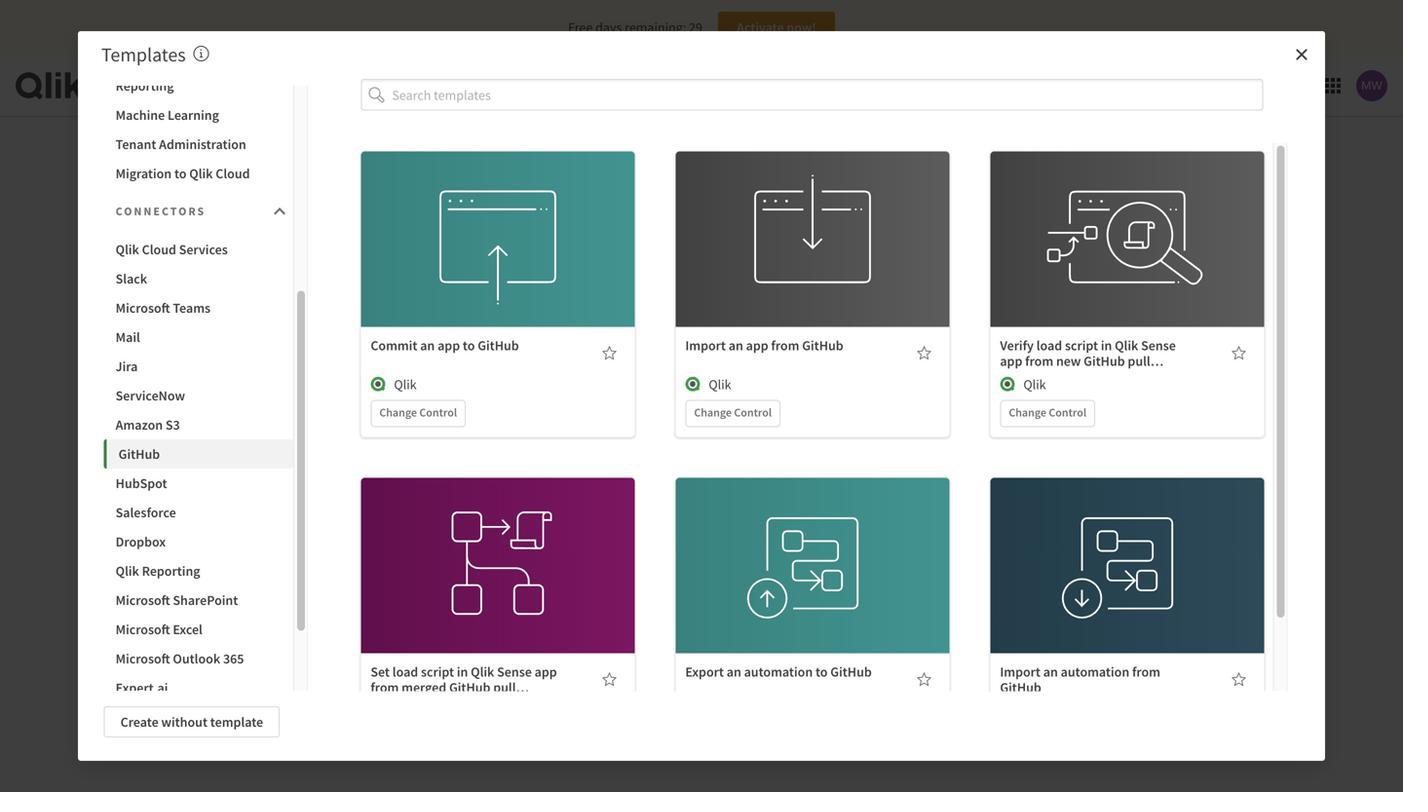 Task type: describe. For each thing, give the bounding box(es) containing it.
template for commit an app to github
[[484, 209, 537, 227]]

tenant administration button
[[104, 130, 293, 159]]

s3
[[166, 416, 180, 434]]

tenant administration
[[116, 136, 246, 153]]

microsoft teams button
[[104, 293, 293, 323]]

migration to qlik cloud button
[[104, 159, 293, 188]]

from inside import an automation from github
[[1133, 664, 1161, 681]]

new
[[1057, 353, 1082, 370]]

connections
[[388, 77, 461, 94]]

microsoft excel
[[116, 621, 203, 639]]

have
[[652, 477, 685, 497]]

control for to
[[420, 405, 457, 420]]

dropbox
[[116, 533, 166, 551]]

commit an app to github
[[371, 337, 519, 354]]

control for in
[[1049, 405, 1087, 420]]

connections button
[[372, 55, 477, 117]]

pull for set load script in qlik sense app from merged github pull request
[[494, 679, 516, 697]]

hubspot button
[[104, 469, 293, 498]]

without
[[161, 714, 208, 731]]

microsoft outlook 365
[[116, 650, 244, 668]]

qlik down verify
[[1024, 376, 1047, 393]]

change for commit an app to github
[[380, 405, 417, 420]]

details button for verify load script in qlik sense app from new github pull request
[[1067, 245, 1189, 277]]

script for merged
[[421, 664, 454, 681]]

microsoft for microsoft sharepoint
[[116, 592, 170, 609]]

activate
[[737, 19, 784, 36]]

microsoft sharepoint
[[116, 592, 238, 609]]

add to favorites image for export an automation to github
[[917, 672, 932, 688]]

github inside set load script in qlik sense app from merged github pull request
[[449, 679, 491, 697]]

29
[[689, 19, 703, 36]]

qlik image
[[371, 377, 386, 393]]

automation inside button
[[698, 519, 766, 537]]

migration to qlik cloud
[[116, 165, 250, 182]]

github inside verify load script in qlik sense app from new github pull request
[[1084, 353, 1126, 370]]

automation for import
[[1061, 664, 1130, 681]]

create automation
[[657, 519, 766, 537]]

template for import an automation from github
[[1113, 536, 1166, 553]]

microsoft outlook 365 button
[[104, 644, 293, 674]]

to for commit an app to github
[[463, 337, 475, 354]]

qlik reporting button
[[104, 557, 293, 586]]

commit
[[371, 337, 418, 354]]

script for new
[[1066, 337, 1099, 354]]

outlook
[[173, 650, 220, 668]]

use template for export an automation to github
[[774, 536, 852, 553]]

slack
[[116, 270, 147, 288]]

an for commit an app to github
[[420, 337, 435, 354]]

days
[[596, 19, 622, 36]]

free days remaining: 29
[[568, 19, 703, 36]]

use template button for export an automation to github
[[752, 529, 874, 560]]

cloud inside button
[[216, 165, 250, 182]]

reporting button
[[104, 71, 293, 100]]

salesforce button
[[104, 498, 293, 527]]

automations
[[715, 477, 801, 497]]

template for set load script in qlik sense app from merged github pull request
[[484, 536, 537, 553]]

tenant
[[116, 136, 156, 153]]

automations button
[[132, 55, 238, 117]]

github button
[[104, 440, 293, 469]]

template for export an automation to github
[[799, 536, 852, 553]]

use template for commit an app to github
[[459, 209, 537, 227]]

template inside button
[[210, 714, 263, 731]]

add to favorites image for commit an app to github
[[602, 346, 617, 361]]

import for import an app from github
[[686, 337, 726, 354]]

create for create without template
[[121, 714, 159, 731]]

details for verify load script in qlik sense app from new github pull request
[[1108, 252, 1148, 270]]

sense for verify load script in qlik sense app from new github pull request
[[1142, 337, 1177, 354]]

use for set load script in qlik sense app from merged github pull request
[[459, 536, 481, 553]]

1 vertical spatial reporting
[[142, 563, 200, 580]]

microsoft for microsoft excel
[[116, 621, 170, 639]]

microsoft sharepoint button
[[104, 586, 293, 615]]

qlik right qlik image
[[394, 376, 417, 393]]

control for from
[[734, 405, 772, 420]]

connectors button
[[104, 192, 293, 231]]

do
[[606, 477, 624, 497]]

qlik image for verify load script in qlik sense app from new github pull request
[[1001, 377, 1016, 393]]

details for import an app from github
[[793, 252, 833, 270]]

jira button
[[104, 352, 293, 381]]

activate now!
[[737, 19, 817, 36]]

tab list containing automations
[[132, 55, 477, 117]]

verify
[[1001, 337, 1034, 354]]

dropbox button
[[104, 527, 293, 557]]

administration
[[159, 136, 246, 153]]

details button for commit an app to github
[[437, 245, 559, 277]]

template for verify load script in qlik sense app from new github pull request
[[1113, 209, 1166, 227]]

expert.ai
[[116, 680, 168, 697]]

automation for export
[[744, 664, 813, 681]]

connectors
[[116, 204, 206, 219]]

machine
[[116, 106, 165, 124]]

an for import an app from github
[[729, 337, 744, 354]]

sense for set load script in qlik sense app from merged github pull request
[[497, 664, 532, 681]]

pull for verify load script in qlik sense app from new github pull request
[[1128, 353, 1151, 370]]

import an app from github
[[686, 337, 844, 354]]

amazon s3 button
[[104, 410, 293, 440]]

request for verify
[[1001, 368, 1045, 386]]

you do not have any automations yet
[[579, 477, 825, 497]]

create without template button
[[104, 707, 280, 738]]



Task type: vqa. For each thing, say whether or not it's contained in the screenshot.
S3
yes



Task type: locate. For each thing, give the bounding box(es) containing it.
use template button for verify load script in qlik sense app from new github pull request
[[1067, 202, 1189, 234]]

from inside verify load script in qlik sense app from new github pull request
[[1026, 353, 1054, 370]]

details
[[478, 252, 518, 270], [793, 252, 833, 270], [1108, 252, 1148, 270], [478, 579, 518, 596], [793, 579, 833, 596], [1108, 579, 1148, 596]]

details button for import an app from github
[[752, 245, 874, 277]]

use template button for import an automation from github
[[1067, 529, 1189, 560]]

details for import an automation from github
[[1108, 579, 1148, 596]]

request down set
[[371, 695, 415, 712]]

0 vertical spatial sense
[[1142, 337, 1177, 354]]

0 vertical spatial load
[[1037, 337, 1063, 354]]

from
[[772, 337, 800, 354], [1026, 353, 1054, 370], [1133, 664, 1161, 681], [371, 679, 399, 697]]

excel
[[173, 621, 203, 639]]

2 horizontal spatial add to favorites image
[[1232, 672, 1247, 688]]

machine learning
[[116, 106, 219, 124]]

4 microsoft from the top
[[116, 650, 170, 668]]

request
[[1001, 368, 1045, 386], [371, 695, 415, 712]]

microsoft excel button
[[104, 615, 293, 644]]

change up you do not have any automations yet on the bottom
[[694, 405, 732, 420]]

1 vertical spatial load
[[393, 664, 418, 681]]

365
[[223, 650, 244, 668]]

0 vertical spatial create
[[657, 519, 695, 537]]

1 horizontal spatial change
[[694, 405, 732, 420]]

details button for import an automation from github
[[1067, 572, 1189, 603]]

cloud inside "button"
[[142, 241, 176, 258]]

1 vertical spatial to
[[463, 337, 475, 354]]

1 horizontal spatial control
[[734, 405, 772, 420]]

1 horizontal spatial cloud
[[216, 165, 250, 182]]

to for export an automation to github
[[816, 664, 828, 681]]

sharepoint
[[173, 592, 238, 609]]

to
[[174, 165, 187, 182], [463, 337, 475, 354], [816, 664, 828, 681]]

1 horizontal spatial to
[[463, 337, 475, 354]]

in inside verify load script in qlik sense app from new github pull request
[[1101, 337, 1113, 354]]

cloud down administration
[[216, 165, 250, 182]]

load for merged
[[393, 664, 418, 681]]

change for import an app from github
[[694, 405, 732, 420]]

3 control from the left
[[1049, 405, 1087, 420]]

2 qlik image from the left
[[1001, 377, 1016, 393]]

1 vertical spatial pull
[[494, 679, 516, 697]]

sense right new
[[1142, 337, 1177, 354]]

1 horizontal spatial pull
[[1128, 353, 1151, 370]]

add to favorites image for verify load script in qlik sense app from new github pull request
[[1232, 346, 1247, 361]]

servicenow button
[[104, 381, 293, 410]]

automation inside import an automation from github
[[1061, 664, 1130, 681]]

expert.ai button
[[104, 674, 293, 703]]

0 horizontal spatial change
[[380, 405, 417, 420]]

cloud down connectors
[[142, 241, 176, 258]]

use for commit an app to github
[[459, 209, 481, 227]]

0 vertical spatial reporting
[[116, 77, 174, 95]]

add to favorites image
[[602, 346, 617, 361], [917, 346, 932, 361], [1232, 346, 1247, 361]]

change down verify
[[1009, 405, 1047, 420]]

load inside set load script in qlik sense app from merged github pull request
[[393, 664, 418, 681]]

microsoft down qlik reporting
[[116, 592, 170, 609]]

2 horizontal spatial control
[[1049, 405, 1087, 420]]

microsoft for microsoft outlook 365
[[116, 650, 170, 668]]

3 add to favorites image from the left
[[1232, 346, 1247, 361]]

qlik down administration
[[189, 165, 213, 182]]

1 vertical spatial script
[[421, 664, 454, 681]]

1 qlik image from the left
[[686, 377, 701, 393]]

3 change control from the left
[[1009, 405, 1087, 420]]

3 change from the left
[[1009, 405, 1047, 420]]

request down verify
[[1001, 368, 1045, 386]]

merged
[[402, 679, 447, 697]]

1 add to favorites image from the left
[[602, 672, 617, 688]]

github inside "button"
[[119, 446, 160, 463]]

0 vertical spatial pull
[[1128, 353, 1151, 370]]

an for import an automation from github
[[1044, 664, 1059, 681]]

2 horizontal spatial change
[[1009, 405, 1047, 420]]

mail button
[[104, 323, 293, 352]]

amazon
[[116, 416, 163, 434]]

0 vertical spatial in
[[1101, 337, 1113, 354]]

import for import an automation from github
[[1001, 664, 1041, 681]]

qlik image down verify
[[1001, 377, 1016, 393]]

add to favorites image
[[602, 672, 617, 688], [917, 672, 932, 688], [1232, 672, 1247, 688]]

learning
[[168, 106, 219, 124]]

pull right merged
[[494, 679, 516, 697]]

use for verify load script in qlik sense app from new github pull request
[[1089, 209, 1111, 227]]

0 vertical spatial import
[[686, 337, 726, 354]]

0 horizontal spatial sense
[[497, 664, 532, 681]]

slack button
[[104, 264, 293, 293]]

migration
[[116, 165, 172, 182]]

0 vertical spatial cloud
[[216, 165, 250, 182]]

1 horizontal spatial qlik image
[[1001, 377, 1016, 393]]

in for new
[[1101, 337, 1113, 354]]

hubspot
[[116, 475, 167, 492]]

not
[[627, 477, 649, 497]]

amazon s3
[[116, 416, 180, 434]]

1 horizontal spatial change control
[[694, 405, 772, 420]]

an inside import an automation from github
[[1044, 664, 1059, 681]]

Search templates text field
[[392, 79, 1264, 111]]

load right verify
[[1037, 337, 1063, 354]]

remaining:
[[625, 19, 687, 36]]

change control down new
[[1009, 405, 1087, 420]]

1 vertical spatial import
[[1001, 664, 1041, 681]]

details button for export an automation to github
[[752, 572, 874, 603]]

add to favorites image for import an automation from github
[[1232, 672, 1247, 688]]

1 horizontal spatial add to favorites image
[[917, 346, 932, 361]]

0 vertical spatial script
[[1066, 337, 1099, 354]]

qlik image down import an app from github
[[686, 377, 701, 393]]

create for create automation
[[657, 519, 695, 537]]

1 horizontal spatial request
[[1001, 368, 1045, 386]]

create automation button
[[622, 512, 782, 544]]

request inside set load script in qlik sense app from merged github pull request
[[371, 695, 415, 712]]

an
[[420, 337, 435, 354], [729, 337, 744, 354], [727, 664, 742, 681], [1044, 664, 1059, 681]]

change control for commit
[[380, 405, 457, 420]]

1 horizontal spatial script
[[1066, 337, 1099, 354]]

1 horizontal spatial create
[[657, 519, 695, 537]]

control down the commit an app to github
[[420, 405, 457, 420]]

create inside button
[[657, 519, 695, 537]]

use template for set load script in qlik sense app from merged github pull request
[[459, 536, 537, 553]]

templates are pre-built automations that help you automate common business workflows. get started by selecting one of the pre-built templates or choose the blank canvas to build an automation from scratch. tooltip
[[194, 42, 209, 67]]

qlik right merged
[[471, 664, 495, 681]]

0 horizontal spatial cloud
[[142, 241, 176, 258]]

2 vertical spatial to
[[816, 664, 828, 681]]

any
[[688, 477, 712, 497]]

use template button for commit an app to github
[[437, 202, 559, 234]]

github inside import an automation from github
[[1001, 679, 1042, 697]]

qlik down 'dropbox'
[[116, 563, 139, 580]]

1 vertical spatial in
[[457, 664, 468, 681]]

qlik inside "button"
[[116, 241, 139, 258]]

qlik cloud services
[[116, 241, 228, 258]]

script right set
[[421, 664, 454, 681]]

salesforce
[[116, 504, 176, 522]]

reporting up the machine
[[116, 77, 174, 95]]

2 microsoft from the top
[[116, 592, 170, 609]]

1 change from the left
[[380, 405, 417, 420]]

2 horizontal spatial change control
[[1009, 405, 1087, 420]]

qlik cloud services button
[[104, 235, 293, 264]]

0 horizontal spatial qlik image
[[686, 377, 701, 393]]

jira
[[116, 358, 138, 375]]

0 horizontal spatial pull
[[494, 679, 516, 697]]

export an automation to github
[[686, 664, 872, 681]]

use for import an automation from github
[[1089, 536, 1111, 553]]

0 horizontal spatial change control
[[380, 405, 457, 420]]

0 horizontal spatial script
[[421, 664, 454, 681]]

app inside set load script in qlik sense app from merged github pull request
[[535, 664, 557, 681]]

0 vertical spatial to
[[174, 165, 187, 182]]

create without template
[[121, 714, 263, 731]]

use template button for import an app from github
[[752, 202, 874, 234]]

close image
[[1295, 47, 1310, 62]]

set
[[371, 664, 390, 681]]

request inside verify load script in qlik sense app from new github pull request
[[1001, 368, 1045, 386]]

to inside button
[[174, 165, 187, 182]]

script inside verify load script in qlik sense app from new github pull request
[[1066, 337, 1099, 354]]

set load script in qlik sense app from merged github pull request
[[371, 664, 557, 712]]

qlik inside set load script in qlik sense app from merged github pull request
[[471, 664, 495, 681]]

details button for set load script in qlik sense app from merged github pull request
[[437, 572, 559, 603]]

0 horizontal spatial add to favorites image
[[602, 346, 617, 361]]

0 horizontal spatial import
[[686, 337, 726, 354]]

2 add to favorites image from the left
[[917, 672, 932, 688]]

microsoft teams
[[116, 299, 211, 317]]

teams
[[173, 299, 211, 317]]

0 horizontal spatial control
[[420, 405, 457, 420]]

details for export an automation to github
[[793, 579, 833, 596]]

services
[[179, 241, 228, 258]]

change control for verify
[[1009, 405, 1087, 420]]

2 horizontal spatial add to favorites image
[[1232, 346, 1247, 361]]

create inside button
[[121, 714, 159, 731]]

in
[[1101, 337, 1113, 354], [457, 664, 468, 681]]

pull inside verify load script in qlik sense app from new github pull request
[[1128, 353, 1151, 370]]

load inside verify load script in qlik sense app from new github pull request
[[1037, 337, 1063, 354]]

use for export an automation to github
[[774, 536, 796, 553]]

template for import an app from github
[[799, 209, 852, 227]]

free
[[568, 19, 593, 36]]

2 horizontal spatial to
[[816, 664, 828, 681]]

load
[[1037, 337, 1063, 354], [393, 664, 418, 681]]

1 vertical spatial cloud
[[142, 241, 176, 258]]

0 horizontal spatial request
[[371, 695, 415, 712]]

import an automation from github
[[1001, 664, 1161, 697]]

microsoft down slack
[[116, 299, 170, 317]]

create down expert.ai
[[121, 714, 159, 731]]

qlik right new
[[1115, 337, 1139, 354]]

use template
[[459, 209, 537, 227], [774, 209, 852, 227], [1089, 209, 1166, 227], [459, 536, 537, 553], [774, 536, 852, 553], [1089, 536, 1166, 553]]

change control
[[380, 405, 457, 420], [694, 405, 772, 420], [1009, 405, 1087, 420]]

change for verify load script in qlik sense app from new github pull request
[[1009, 405, 1047, 420]]

cloud
[[216, 165, 250, 182], [142, 241, 176, 258]]

details button
[[437, 245, 559, 277], [752, 245, 874, 277], [1067, 245, 1189, 277], [437, 572, 559, 603], [752, 572, 874, 603], [1067, 572, 1189, 603]]

0 horizontal spatial add to favorites image
[[602, 672, 617, 688]]

pull right new
[[1128, 353, 1151, 370]]

create
[[657, 519, 695, 537], [121, 714, 159, 731]]

github
[[478, 337, 519, 354], [803, 337, 844, 354], [1084, 353, 1126, 370], [119, 446, 160, 463], [831, 664, 872, 681], [449, 679, 491, 697], [1001, 679, 1042, 697]]

0 vertical spatial request
[[1001, 368, 1045, 386]]

use template for import an automation from github
[[1089, 536, 1166, 553]]

templates
[[101, 42, 186, 67]]

reporting
[[116, 77, 174, 95], [142, 563, 200, 580]]

create down have
[[657, 519, 695, 537]]

in right merged
[[457, 664, 468, 681]]

1 vertical spatial sense
[[497, 664, 532, 681]]

1 horizontal spatial import
[[1001, 664, 1041, 681]]

yet
[[804, 477, 825, 497]]

2 control from the left
[[734, 405, 772, 420]]

microsoft up expert.ai
[[116, 650, 170, 668]]

now!
[[787, 19, 817, 36]]

2 change from the left
[[694, 405, 732, 420]]

qlik inside verify load script in qlik sense app from new github pull request
[[1115, 337, 1139, 354]]

2 add to favorites image from the left
[[917, 346, 932, 361]]

automations
[[147, 77, 222, 94]]

control down import an app from github
[[734, 405, 772, 420]]

microsoft for microsoft teams
[[116, 299, 170, 317]]

microsoft left excel in the bottom of the page
[[116, 621, 170, 639]]

use template for verify load script in qlik sense app from new github pull request
[[1089, 209, 1166, 227]]

change down qlik image
[[380, 405, 417, 420]]

an for export an automation to github
[[727, 664, 742, 681]]

from inside set load script in qlik sense app from merged github pull request
[[371, 679, 399, 697]]

0 horizontal spatial create
[[121, 714, 159, 731]]

automation
[[698, 519, 766, 537], [744, 664, 813, 681], [1061, 664, 1130, 681]]

1 horizontal spatial in
[[1101, 337, 1113, 354]]

use
[[459, 209, 481, 227], [774, 209, 796, 227], [1089, 209, 1111, 227], [459, 536, 481, 553], [774, 536, 796, 553], [1089, 536, 1111, 553]]

change control down import an app from github
[[694, 405, 772, 420]]

load right set
[[393, 664, 418, 681]]

request for set
[[371, 695, 415, 712]]

qlik up slack
[[116, 241, 139, 258]]

change control for import
[[694, 405, 772, 420]]

control
[[420, 405, 457, 420], [734, 405, 772, 420], [1049, 405, 1087, 420]]

templates are pre-built automations that help you automate common business workflows. get started by selecting one of the pre-built templates or choose the blank canvas to build an automation from scratch. image
[[194, 46, 209, 61]]

use template for import an app from github
[[774, 209, 852, 227]]

mail
[[116, 329, 140, 346]]

sense inside set load script in qlik sense app from merged github pull request
[[497, 664, 532, 681]]

use template button for set load script in qlik sense app from merged github pull request
[[437, 529, 559, 560]]

1 vertical spatial create
[[121, 714, 159, 731]]

activate now! link
[[718, 12, 835, 43]]

1 control from the left
[[420, 405, 457, 420]]

in inside set load script in qlik sense app from merged github pull request
[[457, 664, 468, 681]]

qlik image for import an app from github
[[686, 377, 701, 393]]

microsoft inside button
[[116, 592, 170, 609]]

1 horizontal spatial add to favorites image
[[917, 672, 932, 688]]

details for commit an app to github
[[478, 252, 518, 270]]

verify load script in qlik sense app from new github pull request
[[1001, 337, 1177, 386]]

you
[[579, 477, 603, 497]]

use for import an app from github
[[774, 209, 796, 227]]

0 horizontal spatial to
[[174, 165, 187, 182]]

machine learning button
[[104, 100, 293, 130]]

change
[[380, 405, 417, 420], [694, 405, 732, 420], [1009, 405, 1047, 420]]

sense right merged
[[497, 664, 532, 681]]

sense
[[1142, 337, 1177, 354], [497, 664, 532, 681]]

script right verify
[[1066, 337, 1099, 354]]

script
[[1066, 337, 1099, 354], [421, 664, 454, 681]]

in for merged
[[457, 664, 468, 681]]

3 microsoft from the top
[[116, 621, 170, 639]]

tab list
[[132, 55, 477, 117]]

load for new
[[1037, 337, 1063, 354]]

add to favorites image for import an app from github
[[917, 346, 932, 361]]

control down new
[[1049, 405, 1087, 420]]

1 change control from the left
[[380, 405, 457, 420]]

0 horizontal spatial in
[[457, 664, 468, 681]]

add to favorites image for set load script in qlik sense app from merged github pull request
[[602, 672, 617, 688]]

qlik
[[189, 165, 213, 182], [116, 241, 139, 258], [1115, 337, 1139, 354], [394, 376, 417, 393], [709, 376, 732, 393], [1024, 376, 1047, 393], [116, 563, 139, 580], [471, 664, 495, 681]]

import
[[686, 337, 726, 354], [1001, 664, 1041, 681]]

details for set load script in qlik sense app from merged github pull request
[[478, 579, 518, 596]]

qlik image
[[686, 377, 701, 393], [1001, 377, 1016, 393]]

0 horizontal spatial load
[[393, 664, 418, 681]]

script inside set load script in qlik sense app from merged github pull request
[[421, 664, 454, 681]]

app inside verify load script in qlik sense app from new github pull request
[[1001, 353, 1023, 370]]

1 add to favorites image from the left
[[602, 346, 617, 361]]

import inside import an automation from github
[[1001, 664, 1041, 681]]

1 horizontal spatial sense
[[1142, 337, 1177, 354]]

1 microsoft from the top
[[116, 299, 170, 317]]

2 change control from the left
[[694, 405, 772, 420]]

servicenow
[[116, 387, 185, 405]]

qlik reporting
[[116, 563, 200, 580]]

pull inside set load script in qlik sense app from merged github pull request
[[494, 679, 516, 697]]

3 add to favorites image from the left
[[1232, 672, 1247, 688]]

export
[[686, 664, 724, 681]]

change control down qlik image
[[380, 405, 457, 420]]

1 horizontal spatial load
[[1037, 337, 1063, 354]]

qlik down import an app from github
[[709, 376, 732, 393]]

sense inside verify load script in qlik sense app from new github pull request
[[1142, 337, 1177, 354]]

reporting up microsoft sharepoint
[[142, 563, 200, 580]]

use template button
[[437, 202, 559, 234], [752, 202, 874, 234], [1067, 202, 1189, 234], [437, 529, 559, 560], [752, 529, 874, 560], [1067, 529, 1189, 560]]

1 vertical spatial request
[[371, 695, 415, 712]]

in right new
[[1101, 337, 1113, 354]]



